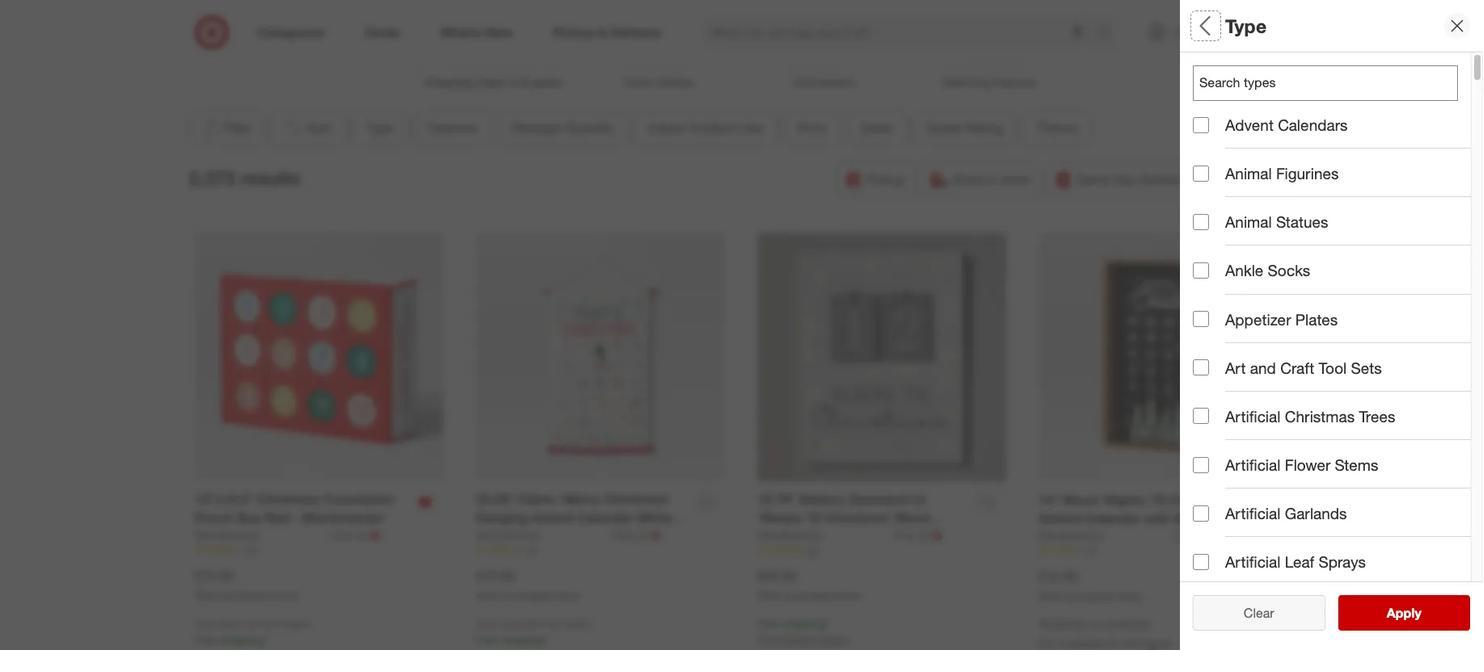 Task type: describe. For each thing, give the bounding box(es) containing it.
99 link
[[757, 544, 1006, 558]]

calendars
[[1278, 116, 1348, 134]]

18
[[245, 544, 256, 557]]

at for white
[[638, 528, 647, 542]]

1 horizontal spatial theme button
[[1193, 449, 1471, 505]]

clear button
[[1193, 596, 1325, 631]]

apply
[[1387, 605, 1421, 621]]

23.25" fabric 'merry christmas' hanging advent calendar white - wondershop™
[[476, 491, 681, 544]]

Ankle Socks checkbox
[[1193, 263, 1209, 279]]

exclusions
[[761, 633, 815, 647]]

23.25" fabric 'merry christmas' hanging advent calendar white - wondershop™ link
[[476, 491, 687, 544]]

christmas' inside "14" wood 'nights 'til christmas' advent calendar with wreath counter black/white - wondershop™"
[[1170, 492, 1236, 508]]

all
[[1193, 14, 1215, 37]]

lit
[[910, 491, 925, 508]]

artificial for artificial christmas trees
[[1225, 407, 1281, 426]]

14"
[[1039, 492, 1059, 508]]

0 horizontal spatial price
[[797, 120, 826, 136]]

$15.00 when purchased online
[[1039, 569, 1141, 603]]

calendar for 'merry
[[577, 510, 633, 526]]

not
[[1086, 617, 1103, 631]]

wondershop for 18.78"
[[757, 528, 822, 542]]

0 horizontal spatial theme
[[1036, 120, 1076, 136]]

only at ¬ for wood
[[893, 528, 942, 544]]

see
[[1370, 605, 1393, 621]]

purchased for 13"x16.5" christmas countdown punch box red - wondershop™
[[223, 590, 269, 602]]

matching pajamas
[[943, 75, 1036, 89]]

sign
[[832, 528, 859, 544]]

0 horizontal spatial guest rating
[[927, 120, 1002, 136]]

at down wreath
[[1201, 529, 1210, 543]]

indoor outdoor use button inside all filters dialog
[[1193, 222, 1471, 279]]

$15.00
[[1039, 569, 1077, 585]]

14" wood 'nights 'til christmas' advent calendar with wreath counter black/white - wondershop™
[[1039, 492, 1236, 564]]

countdown inside 13"x16.5" christmas countdown punch box red - wondershop™
[[324, 491, 395, 508]]

10
[[526, 544, 537, 557]]

wondershop link for christmas
[[195, 528, 327, 544]]

artificial for artificial garlands
[[1225, 504, 1281, 523]]

filters
[[1220, 14, 1271, 37]]

0 horizontal spatial package
[[511, 120, 561, 136]]

matching
[[943, 75, 990, 89]]

- inside '23.25" fabric 'merry christmas' hanging advent calendar white - wondershop™'
[[675, 510, 681, 526]]

ships for 13"x16.5" christmas countdown punch box red - wondershop™
[[217, 618, 240, 630]]

'merry
[[560, 491, 600, 508]]

What can we help you find? suggestions appear below search field
[[700, 15, 1100, 50]]

deals inside all filters dialog
[[1193, 352, 1234, 371]]

clear all button
[[1193, 596, 1325, 631]]

'nights
[[1101, 492, 1145, 508]]

fpo/apo button
[[1193, 562, 1471, 618]]

wondershop for 14"
[[1039, 529, 1103, 543]]

christmas' inside 18.78" battery operated lit 'sleeps 'til christmas' wood countdown sign cream - wondershop™
[[824, 510, 891, 526]]

8 link
[[1039, 544, 1288, 559]]

sort
[[307, 120, 332, 136]]

appetizer plates
[[1225, 310, 1338, 329]]

Artificial Flower Stems checkbox
[[1193, 457, 1209, 473]]

all
[[1270, 605, 1282, 621]]

sets
[[1351, 359, 1382, 377]]

rating inside all filters dialog
[[1240, 409, 1288, 427]]

counter
[[1039, 529, 1088, 545]]

features inside all filters dialog
[[1193, 126, 1256, 144]]

pajamas
[[993, 75, 1036, 89]]

shipping for shipping not available
[[1039, 617, 1083, 631]]

only ships with $35 orders free shipping * for hanging
[[476, 618, 591, 647]]

with inside "14" wood 'nights 'til christmas' advent calendar with wreath counter black/white - wondershop™"
[[1144, 511, 1170, 527]]

exclusions apply. link
[[761, 633, 849, 647]]

at for wondershop™
[[357, 528, 366, 542]]

artificial leaf sprays
[[1225, 553, 1366, 572]]

shop in store button
[[922, 162, 1040, 197]]

theme inside all filters dialog
[[1193, 465, 1243, 484]]

shipping for 23.25" fabric 'merry christmas' hanging advent calendar white - wondershop™
[[502, 633, 545, 647]]

with for 23.25" fabric 'merry christmas' hanging advent calendar white - wondershop™
[[524, 618, 542, 630]]

countdown inside 18.78" battery operated lit 'sleeps 'til christmas' wood countdown sign cream - wondershop™
[[757, 528, 828, 544]]

flower
[[1285, 456, 1331, 474]]

18 link
[[195, 544, 444, 558]]

battery
[[799, 491, 845, 508]]

0 vertical spatial rating
[[965, 120, 1002, 136]]

Advent Calendars checkbox
[[1193, 117, 1209, 133]]

apply.
[[818, 633, 849, 647]]

artificial christmas trees
[[1225, 407, 1395, 426]]

shipping inside free shipping * * exclusions apply.
[[783, 616, 826, 630]]

$25.00 when purchased online
[[757, 568, 860, 602]]

guest inside all filters dialog
[[1193, 409, 1236, 427]]

purchased for 23.25" fabric 'merry christmas' hanging advent calendar white - wondershop™
[[504, 590, 550, 602]]

pickup button
[[836, 162, 916, 197]]

store
[[1000, 171, 1029, 188]]

'til
[[806, 510, 821, 526]]

Art and Craft Tool Sets checkbox
[[1193, 360, 1209, 376]]

apply button
[[1338, 596, 1470, 631]]

1 horizontal spatial type button
[[1193, 53, 1471, 109]]

0 horizontal spatial quantity
[[565, 120, 613, 136]]

online for wondershop™
[[271, 590, 297, 602]]

wood inside 18.78" battery operated lit 'sleeps 'til christmas' wood countdown sign cream - wondershop™
[[894, 510, 929, 526]]

color button
[[1193, 505, 1471, 562]]

available
[[1106, 617, 1150, 631]]

only at ¬ for wondershop™
[[330, 528, 380, 544]]

see results
[[1370, 605, 1438, 621]]

ships for 23.25" fabric 'merry christmas' hanging advent calendar white - wondershop™
[[498, 618, 521, 630]]

clear for clear
[[1244, 605, 1274, 621]]

23.25"
[[476, 491, 514, 508]]

guest rating inside all filters dialog
[[1193, 409, 1288, 427]]

advent calendars
[[1225, 116, 1348, 134]]

$25.00
[[757, 568, 796, 584]]

0 horizontal spatial use
[[740, 120, 763, 136]]

online for wood
[[834, 590, 860, 602]]

indoor inside all filters dialog
[[1193, 239, 1240, 258]]

all filters dialog
[[1180, 0, 1483, 651]]

search
[[1089, 26, 1127, 42]]

globes
[[657, 75, 693, 89]]

shipping button
[[1203, 162, 1294, 197]]

none text field inside type dialog
[[1193, 65, 1458, 101]]

tool
[[1319, 359, 1347, 377]]

socks
[[1268, 261, 1310, 280]]

purchased for 14" wood 'nights 'til christmas' advent calendar with wreath counter black/white - wondershop™
[[1066, 591, 1113, 603]]

2,373
[[189, 166, 235, 189]]

1 horizontal spatial package quantity button
[[1193, 166, 1471, 222]]

0 horizontal spatial features button
[[413, 110, 491, 146]]

$35 for red
[[264, 618, 279, 630]]

shop in store
[[952, 171, 1029, 188]]

purchased for 18.78" battery operated lit 'sleeps 'til christmas' wood countdown sign cream - wondershop™
[[785, 590, 831, 602]]

$10.00 when purchased online for hanging
[[476, 568, 579, 602]]

wrapping paper & supplies
[[424, 75, 563, 89]]

18.78"
[[757, 491, 796, 508]]

animal figurines
[[1225, 164, 1339, 183]]

wood inside "14" wood 'nights 'til christmas' advent calendar with wreath counter black/white - wondershop™"
[[1062, 492, 1098, 508]]

2 vertical spatial type
[[366, 120, 393, 136]]

0 horizontal spatial guest
[[927, 120, 961, 136]]

Artificial Christmas Trees checkbox
[[1193, 408, 1209, 425]]

18.78" battery operated lit 'sleeps 'til christmas' wood countdown sign cream - wondershop™ link
[[757, 491, 968, 563]]

0 horizontal spatial guest rating button
[[913, 110, 1016, 146]]

when for 14" wood 'nights 'til christmas' advent calendar with wreath counter black/white - wondershop™
[[1039, 591, 1064, 603]]

advent inside type dialog
[[1225, 116, 1274, 134]]

99
[[807, 544, 818, 557]]

search button
[[1089, 15, 1127, 53]]

¬ for wood
[[932, 528, 942, 544]]

free for 23.25" fabric 'merry christmas' hanging advent calendar white - wondershop™
[[476, 633, 498, 647]]

art
[[1225, 359, 1246, 377]]

with for 13"x16.5" christmas countdown punch box red - wondershop™
[[243, 618, 261, 630]]

filter
[[223, 120, 252, 136]]

type dialog
[[1180, 0, 1483, 651]]

wondershop link for fabric
[[476, 528, 608, 544]]

only at ¬ for white
[[612, 528, 661, 544]]

artificial for artificial flower stems
[[1225, 456, 1281, 474]]

outdoor inside all filters dialog
[[1245, 239, 1305, 258]]

1 horizontal spatial guest rating button
[[1193, 392, 1471, 449]]

craft
[[1280, 359, 1314, 377]]

black/white
[[1092, 529, 1166, 545]]

0 vertical spatial deals button
[[846, 110, 906, 146]]

operated
[[848, 491, 906, 508]]

wondershop for 13"x16.5"
[[195, 528, 259, 542]]

1 horizontal spatial price button
[[1193, 279, 1471, 335]]

&
[[509, 75, 516, 89]]

advent for 23.25" fabric 'merry christmas' hanging advent calendar white - wondershop™
[[531, 510, 574, 526]]

free for 13"x16.5" christmas countdown punch box red - wondershop™
[[195, 633, 217, 647]]

indoor outdoor use inside all filters dialog
[[1193, 239, 1338, 258]]

snow globes link
[[576, 0, 742, 91]]



Task type: locate. For each thing, give the bounding box(es) containing it.
wondershop™ inside "14" wood 'nights 'til christmas' advent calendar with wreath counter black/white - wondershop™"
[[1039, 548, 1123, 564]]

guest up artificial flower stems option
[[1193, 409, 1236, 427]]

0 horizontal spatial indoor outdoor use
[[647, 120, 763, 136]]

-
[[293, 510, 298, 526], [675, 510, 681, 526], [907, 528, 913, 544], [1170, 529, 1175, 545]]

1 vertical spatial package
[[1193, 182, 1256, 201]]

2 only at ¬ from the left
[[612, 528, 661, 544]]

1 vertical spatial guest rating
[[1193, 409, 1288, 427]]

1 vertical spatial quantity
[[1260, 182, 1322, 201]]

price down ankle socks checkbox
[[1193, 295, 1231, 314]]

2 horizontal spatial with
[[1144, 511, 1170, 527]]

guest rating down matching
[[927, 120, 1002, 136]]

2 horizontal spatial only at ¬
[[893, 528, 942, 544]]

2 clear from the left
[[1244, 605, 1274, 621]]

calendar inside '23.25" fabric 'merry christmas' hanging advent calendar white - wondershop™'
[[577, 510, 633, 526]]

$10.00 when purchased online for box
[[195, 568, 297, 602]]

1 vertical spatial deals
[[1193, 352, 1234, 371]]

at down white
[[638, 528, 647, 542]]

clear inside type dialog
[[1244, 605, 1274, 621]]

2 $10.00 from the left
[[476, 568, 515, 584]]

online for white
[[553, 590, 579, 602]]

ankle socks
[[1225, 261, 1310, 280]]

0 vertical spatial theme button
[[1022, 110, 1090, 146]]

purchased down 10 on the left of page
[[504, 590, 550, 602]]

package quantity button down supplies
[[497, 110, 627, 146]]

purchased
[[223, 590, 269, 602], [504, 590, 550, 602], [785, 590, 831, 602], [1066, 591, 1113, 603]]

$10.00 for 23.25" fabric 'merry christmas' hanging advent calendar white - wondershop™
[[476, 568, 515, 584]]

2 only ships with $35 orders free shipping * from the left
[[476, 618, 591, 647]]

wood right 14" at the bottom of the page
[[1062, 492, 1098, 508]]

0 vertical spatial outdoor
[[688, 120, 736, 136]]

when down punch
[[195, 590, 220, 602]]

and
[[1250, 359, 1276, 377]]

¬ for white
[[651, 528, 661, 544]]

when down $25.00 at right bottom
[[757, 590, 782, 602]]

3 ¬ from the left
[[932, 528, 942, 544]]

2 $10.00 when purchased online from the left
[[476, 568, 579, 602]]

Animal Statues checkbox
[[1193, 214, 1209, 230]]

1 horizontal spatial ¬
[[651, 528, 661, 544]]

type button right the sort
[[352, 110, 407, 146]]

filter button
[[189, 110, 264, 146]]

1 $35 from the left
[[264, 618, 279, 630]]

guest rating button up flower
[[1193, 392, 1471, 449]]

Animal Figurines checkbox
[[1193, 165, 1209, 182]]

1 horizontal spatial shipping
[[502, 633, 545, 647]]

christmas inside type dialog
[[1285, 407, 1355, 426]]

all filters
[[1193, 14, 1271, 37]]

indoor up ankle socks checkbox
[[1193, 239, 1240, 258]]

artificial right artificial garlands option
[[1225, 504, 1281, 523]]

countdown up 18 "link" on the bottom
[[324, 491, 395, 508]]

theme
[[1036, 120, 1076, 136], [1193, 465, 1243, 484]]

1 horizontal spatial indoor outdoor use
[[1193, 239, 1338, 258]]

0 horizontal spatial orders
[[282, 618, 310, 630]]

0 vertical spatial wood
[[1062, 492, 1098, 508]]

rating
[[965, 120, 1002, 136], [1240, 409, 1288, 427]]

type right the sort
[[366, 120, 393, 136]]

0 vertical spatial results
[[240, 166, 300, 189]]

2,373 results
[[189, 166, 300, 189]]

0 vertical spatial theme
[[1036, 120, 1076, 136]]

'til
[[1148, 492, 1166, 508]]

*
[[826, 616, 830, 630], [757, 633, 761, 647], [264, 633, 268, 647], [545, 633, 549, 647]]

0 vertical spatial indoor outdoor use button
[[634, 110, 777, 146]]

christmas inside 13"x16.5" christmas countdown punch box red - wondershop™
[[257, 491, 320, 508]]

with down 10 on the left of page
[[524, 618, 542, 630]]

artificial up the fpo/apo
[[1225, 553, 1281, 572]]

purchased up shipping not available
[[1066, 591, 1113, 603]]

wondershop link up 8
[[1039, 528, 1171, 544]]

0 horizontal spatial wood
[[894, 510, 929, 526]]

animal down the shipping button
[[1225, 213, 1272, 231]]

1 $10.00 from the left
[[195, 568, 234, 584]]

results right see
[[1397, 605, 1438, 621]]

package down animal figurines option
[[1193, 182, 1256, 201]]

0 horizontal spatial package quantity button
[[497, 110, 627, 146]]

rating down the matching pajamas
[[965, 120, 1002, 136]]

calendar down the 'nights
[[1085, 511, 1141, 527]]

wondershop™ down counter on the bottom right of the page
[[1039, 548, 1123, 564]]

calendar inside "14" wood 'nights 'til christmas' advent calendar with wreath counter black/white - wondershop™"
[[1085, 511, 1141, 527]]

deals up pickup button
[[860, 120, 893, 136]]

0 horizontal spatial ships
[[217, 618, 240, 630]]

indoor outdoor use button
[[634, 110, 777, 146], [1193, 222, 1471, 279]]

package quantity inside all filters dialog
[[1193, 182, 1322, 201]]

1 ships from the left
[[217, 618, 240, 630]]

wondershop link for battery
[[757, 528, 890, 544]]

ankle
[[1225, 261, 1263, 280]]

only ships with $35 orders free shipping * for box
[[195, 618, 310, 647]]

¬
[[369, 528, 380, 544], [651, 528, 661, 544], [932, 528, 942, 544]]

1 horizontal spatial package
[[1193, 182, 1256, 201]]

1 orders from the left
[[282, 618, 310, 630]]

2 ¬ from the left
[[651, 528, 661, 544]]

online down 18 "link" on the bottom
[[271, 590, 297, 602]]

wondershop™ inside '23.25" fabric 'merry christmas' hanging advent calendar white - wondershop™'
[[476, 528, 561, 544]]

type
[[1225, 14, 1267, 37], [1193, 69, 1227, 88], [366, 120, 393, 136]]

pickup
[[866, 171, 905, 188]]

clear
[[1236, 605, 1266, 621], [1244, 605, 1274, 621]]

type inside dialog
[[1225, 14, 1267, 37]]

1 vertical spatial indoor outdoor use button
[[1193, 222, 1471, 279]]

orders down 18 "link" on the bottom
[[282, 618, 310, 630]]

0 horizontal spatial rating
[[965, 120, 1002, 136]]

when down hanging
[[476, 590, 501, 602]]

wondershop up 8
[[1039, 529, 1103, 543]]

1 ¬ from the left
[[369, 528, 380, 544]]

3 only at ¬ from the left
[[893, 528, 942, 544]]

0 horizontal spatial package quantity
[[511, 120, 613, 136]]

1 vertical spatial rating
[[1240, 409, 1288, 427]]

figurines
[[1276, 164, 1339, 183]]

orders down 10 link
[[563, 618, 591, 630]]

type button up calendars
[[1193, 53, 1471, 109]]

christmas' up sign
[[824, 510, 891, 526]]

3 artificial from the top
[[1225, 504, 1281, 523]]

2 orders from the left
[[563, 618, 591, 630]]

0 vertical spatial package quantity
[[511, 120, 613, 136]]

0 horizontal spatial features
[[427, 120, 477, 136]]

indoor outdoor use button down globes at the top
[[634, 110, 777, 146]]

features down wrapping
[[427, 120, 477, 136]]

indoor outdoor use down globes at the top
[[647, 120, 763, 136]]

wondershop link up the 18
[[195, 528, 327, 544]]

ships
[[217, 618, 240, 630], [498, 618, 521, 630]]

indoor outdoor use up ankle socks
[[1193, 239, 1338, 258]]

christmas for artificial
[[1285, 407, 1355, 426]]

guest rating down art on the right
[[1193, 409, 1288, 427]]

2 ships from the left
[[498, 618, 521, 630]]

color
[[1193, 522, 1233, 540]]

package quantity button down calendars
[[1193, 166, 1471, 222]]

when inside $25.00 when purchased online
[[757, 590, 782, 602]]

guest rating
[[927, 120, 1002, 136], [1193, 409, 1288, 427]]

wondershop™ down hanging
[[476, 528, 561, 544]]

0 vertical spatial quantity
[[565, 120, 613, 136]]

1 animal from the top
[[1225, 164, 1272, 183]]

1 horizontal spatial features button
[[1193, 109, 1471, 166]]

0 horizontal spatial $35
[[264, 618, 279, 630]]

when for 13"x16.5" christmas countdown punch box red - wondershop™
[[195, 590, 220, 602]]

supplies
[[519, 75, 563, 89]]

orders
[[282, 618, 310, 630], [563, 618, 591, 630]]

0 horizontal spatial $10.00
[[195, 568, 234, 584]]

0 vertical spatial type
[[1225, 14, 1267, 37]]

1 horizontal spatial countdown
[[757, 528, 828, 544]]

1 horizontal spatial deals button
[[1193, 335, 1471, 392]]

online for with
[[1115, 591, 1141, 603]]

shipping for shipping
[[1233, 171, 1284, 188]]

deals
[[860, 120, 893, 136], [1193, 352, 1234, 371]]

8
[[1089, 545, 1094, 557]]

0 horizontal spatial deals
[[860, 120, 893, 136]]

advent inside "14" wood 'nights 'til christmas' advent calendar with wreath counter black/white - wondershop™"
[[1039, 511, 1081, 527]]

wondershop link up 99
[[757, 528, 890, 544]]

Artificial Garlands checkbox
[[1193, 506, 1209, 522]]

wondershop for 23.25"
[[476, 528, 541, 542]]

leaf
[[1285, 553, 1314, 572]]

free shipping * * exclusions apply.
[[757, 616, 849, 647]]

4 artificial from the top
[[1225, 553, 1281, 572]]

1 vertical spatial type
[[1193, 69, 1227, 88]]

results for see results
[[1397, 605, 1438, 621]]

sort button
[[270, 110, 345, 146]]

shipping inside the shipping button
[[1233, 171, 1284, 188]]

wood down lit
[[894, 510, 929, 526]]

1 horizontal spatial calendar
[[1085, 511, 1141, 527]]

stems
[[1335, 456, 1378, 474]]

clear all
[[1236, 605, 1282, 621]]

results for 2,373 results
[[240, 166, 300, 189]]

0 vertical spatial countdown
[[324, 491, 395, 508]]

$10.00 down punch
[[195, 568, 234, 584]]

1 horizontal spatial outdoor
[[1245, 239, 1305, 258]]

see results button
[[1338, 596, 1470, 631]]

with down the 18
[[243, 618, 261, 630]]

indoor down snow globes
[[647, 120, 685, 136]]

shipping
[[1233, 171, 1284, 188], [1039, 617, 1083, 631]]

0 horizontal spatial only ships with $35 orders free shipping *
[[195, 618, 310, 647]]

christmas for 13"x16.5"
[[257, 491, 320, 508]]

0 horizontal spatial calendar
[[577, 510, 633, 526]]

0 horizontal spatial only at ¬
[[330, 528, 380, 544]]

- right cream
[[907, 528, 913, 544]]

clear for clear all
[[1236, 605, 1266, 621]]

23.25" fabric 'merry christmas' hanging advent calendar white - wondershop™ image
[[476, 232, 725, 481], [476, 232, 725, 481]]

2 horizontal spatial ¬
[[932, 528, 942, 544]]

same day delivery
[[1076, 171, 1186, 188]]

when for 23.25" fabric 'merry christmas' hanging advent calendar white - wondershop™
[[476, 590, 501, 602]]

free
[[757, 616, 780, 630], [195, 633, 217, 647], [476, 633, 498, 647]]

quantity
[[565, 120, 613, 136], [1260, 182, 1322, 201]]

wreath
[[1174, 511, 1217, 527]]

delivery
[[1139, 171, 1186, 188]]

calendar down 'merry on the bottom of page
[[577, 510, 633, 526]]

0 vertical spatial package quantity button
[[497, 110, 627, 146]]

purchased up free shipping * * exclusions apply.
[[785, 590, 831, 602]]

$10.00 when purchased online down the 18
[[195, 568, 297, 602]]

1 vertical spatial animal
[[1225, 213, 1272, 231]]

artificial flower stems
[[1225, 456, 1378, 474]]

2 horizontal spatial christmas'
[[1170, 492, 1236, 508]]

purchased inside $25.00 when purchased online
[[785, 590, 831, 602]]

- down wreath
[[1170, 529, 1175, 545]]

13"x16.5" christmas countdown punch box red - wondershop™
[[195, 491, 395, 526]]

fabric
[[518, 491, 556, 508]]

online inside $15.00 when purchased online
[[1115, 591, 1141, 603]]

1 vertical spatial guest rating button
[[1193, 392, 1471, 449]]

$10.00 when purchased online down 10 on the left of page
[[476, 568, 579, 602]]

when inside $15.00 when purchased online
[[1039, 591, 1064, 603]]

1 vertical spatial type button
[[352, 110, 407, 146]]

- right red
[[293, 510, 298, 526]]

christmas' up wreath
[[1170, 492, 1236, 508]]

- inside 18.78" battery operated lit 'sleeps 'til christmas' wood countdown sign cream - wondershop™
[[907, 528, 913, 544]]

indoor outdoor use button up plates
[[1193, 222, 1471, 279]]

wondershop™ inside 18.78" battery operated lit 'sleeps 'til christmas' wood countdown sign cream - wondershop™
[[757, 547, 842, 563]]

wondershop™ up $25.00 at right bottom
[[757, 547, 842, 563]]

paper
[[476, 75, 506, 89]]

snow
[[625, 75, 653, 89]]

package quantity
[[511, 120, 613, 136], [1193, 182, 1322, 201]]

red
[[265, 510, 289, 526]]

fpo/apo
[[1193, 578, 1263, 597]]

2 artificial from the top
[[1225, 456, 1281, 474]]

shipping up animal statues
[[1233, 171, 1284, 188]]

0 vertical spatial animal
[[1225, 164, 1272, 183]]

advent up counter on the bottom right of the page
[[1039, 511, 1081, 527]]

0 horizontal spatial indoor outdoor use button
[[634, 110, 777, 146]]

wondershop down hanging
[[476, 528, 541, 542]]

wondershop
[[195, 528, 259, 542], [476, 528, 541, 542], [757, 528, 822, 542], [1039, 529, 1103, 543]]

at down lit
[[919, 528, 929, 542]]

type right the all
[[1225, 14, 1267, 37]]

0 vertical spatial guest
[[927, 120, 961, 136]]

0 vertical spatial christmas
[[1285, 407, 1355, 426]]

13"x16.5"
[[195, 491, 253, 508]]

None text field
[[1193, 65, 1458, 101]]

guest down matching
[[927, 120, 961, 136]]

1 vertical spatial use
[[1309, 239, 1338, 258]]

package quantity down supplies
[[511, 120, 613, 136]]

appetizer
[[1225, 310, 1291, 329]]

only at ¬ down lit
[[893, 528, 942, 544]]

only ships with $35 orders free shipping *
[[195, 618, 310, 647], [476, 618, 591, 647]]

1 vertical spatial price
[[1193, 295, 1231, 314]]

0 vertical spatial guest rating
[[927, 120, 1002, 136]]

animal right animal figurines option
[[1225, 164, 1272, 183]]

1 horizontal spatial guest rating
[[1193, 409, 1288, 427]]

package quantity up animal statues
[[1193, 182, 1322, 201]]

1 horizontal spatial shipping
[[1233, 171, 1284, 188]]

wondershop™ up 18 "link" on the bottom
[[302, 510, 386, 526]]

0 vertical spatial shipping
[[1233, 171, 1284, 188]]

1 horizontal spatial features
[[1193, 126, 1256, 144]]

1 $10.00 when purchased online from the left
[[195, 568, 297, 602]]

1 vertical spatial deals button
[[1193, 335, 1471, 392]]

1 horizontal spatial package quantity
[[1193, 182, 1322, 201]]

online down 10 link
[[553, 590, 579, 602]]

1 vertical spatial theme button
[[1193, 449, 1471, 505]]

matching pajamas link
[[907, 0, 1072, 91]]

package down supplies
[[511, 120, 561, 136]]

0 vertical spatial price button
[[783, 110, 840, 146]]

0 horizontal spatial shipping
[[220, 633, 264, 647]]

wondershop down 'sleeps
[[757, 528, 822, 542]]

- inside "14" wood 'nights 'til christmas' advent calendar with wreath counter black/white - wondershop™"
[[1170, 529, 1175, 545]]

punch
[[195, 510, 234, 526]]

0 horizontal spatial christmas
[[257, 491, 320, 508]]

results inside button
[[1397, 605, 1438, 621]]

snow globes
[[625, 75, 693, 89]]

advent
[[1225, 116, 1274, 134], [531, 510, 574, 526], [1039, 511, 1081, 527]]

18.78" battery operated lit 'sleeps 'til christmas' wood countdown sign cream - wondershop™ image
[[757, 232, 1006, 481], [757, 232, 1006, 481]]

shipping left the not
[[1039, 617, 1083, 631]]

1 horizontal spatial deals
[[1193, 352, 1234, 371]]

package inside all filters dialog
[[1193, 182, 1256, 201]]

2 horizontal spatial shipping
[[783, 616, 826, 630]]

package
[[511, 120, 561, 136], [1193, 182, 1256, 201]]

2 $35 from the left
[[545, 618, 560, 630]]

$35 for advent
[[545, 618, 560, 630]]

1 vertical spatial shipping
[[1039, 617, 1083, 631]]

orders for calendar
[[563, 618, 591, 630]]

Appetizer Plates checkbox
[[1193, 311, 1209, 327]]

14" wood 'nights 'til christmas' advent calendar with wreath counter black/white - wondershop™ image
[[1039, 232, 1288, 482], [1039, 232, 1288, 482]]

0 horizontal spatial deals button
[[846, 110, 906, 146]]

type inside all filters dialog
[[1193, 69, 1227, 88]]

1 horizontal spatial wood
[[1062, 492, 1098, 508]]

price
[[797, 120, 826, 136], [1193, 295, 1231, 314]]

1 vertical spatial theme
[[1193, 465, 1243, 484]]

sprays
[[1319, 553, 1366, 572]]

1 horizontal spatial only at ¬
[[612, 528, 661, 544]]

¬ for wondershop™
[[369, 528, 380, 544]]

nutcrackers link
[[742, 0, 907, 91]]

online inside $25.00 when purchased online
[[834, 590, 860, 602]]

with
[[1144, 511, 1170, 527], [243, 618, 261, 630], [524, 618, 542, 630]]

0 vertical spatial indoor
[[647, 120, 685, 136]]

christmas up flower
[[1285, 407, 1355, 426]]

free inside free shipping * * exclusions apply.
[[757, 616, 780, 630]]

'sleeps
[[757, 510, 802, 526]]

1 horizontal spatial indoor outdoor use button
[[1193, 222, 1471, 279]]

$10.00 when purchased online
[[195, 568, 297, 602], [476, 568, 579, 602]]

1 vertical spatial christmas
[[257, 491, 320, 508]]

orders for -
[[282, 618, 310, 630]]

only at ¬ down white
[[612, 528, 661, 544]]

at up 18 "link" on the bottom
[[357, 528, 366, 542]]

purchased down the 18
[[223, 590, 269, 602]]

price down nutcrackers
[[797, 120, 826, 136]]

0 horizontal spatial theme button
[[1022, 110, 1090, 146]]

features up animal figurines option
[[1193, 126, 1256, 144]]

clear inside all filters dialog
[[1236, 605, 1266, 621]]

when for 18.78" battery operated lit 'sleeps 'til christmas' wood countdown sign cream - wondershop™
[[757, 590, 782, 602]]

christmas up red
[[257, 491, 320, 508]]

1 vertical spatial wood
[[894, 510, 929, 526]]

garlands
[[1285, 504, 1347, 523]]

1 horizontal spatial advent
[[1039, 511, 1081, 527]]

wondershop™ inside 13"x16.5" christmas countdown punch box red - wondershop™
[[302, 510, 386, 526]]

1 horizontal spatial only ships with $35 orders free shipping *
[[476, 618, 591, 647]]

results right 2,373
[[240, 166, 300, 189]]

cream
[[863, 528, 904, 544]]

christmas' inside '23.25" fabric 'merry christmas' hanging advent calendar white - wondershop™'
[[603, 491, 670, 508]]

only
[[330, 528, 353, 542], [612, 528, 635, 542], [893, 528, 916, 542], [1174, 529, 1198, 543], [195, 618, 215, 630], [476, 618, 496, 630]]

advent for 14" wood 'nights 'til christmas' advent calendar with wreath counter black/white - wondershop™
[[1039, 511, 1081, 527]]

calendar for 'nights
[[1085, 511, 1141, 527]]

- right white
[[675, 510, 681, 526]]

0 horizontal spatial type button
[[352, 110, 407, 146]]

1 vertical spatial package quantity
[[1193, 182, 1322, 201]]

guest rating button down matching
[[913, 110, 1016, 146]]

plates
[[1295, 310, 1338, 329]]

purchased inside $15.00 when purchased online
[[1066, 591, 1113, 603]]

1 clear from the left
[[1236, 605, 1266, 621]]

animal for animal figurines
[[1225, 164, 1272, 183]]

1 horizontal spatial $35
[[545, 618, 560, 630]]

price inside all filters dialog
[[1193, 295, 1231, 314]]

only at ¬ down 13"x16.5" christmas countdown punch box red - wondershop™
[[330, 528, 380, 544]]

$10.00 down hanging
[[476, 568, 515, 584]]

countdown
[[324, 491, 395, 508], [757, 528, 828, 544]]

clear down the fpo/apo
[[1244, 605, 1274, 621]]

trees
[[1359, 407, 1395, 426]]

artificial right artificial flower stems option
[[1225, 456, 1281, 474]]

christmas
[[1285, 407, 1355, 426], [257, 491, 320, 508]]

Artificial Leaf Sprays checkbox
[[1193, 554, 1209, 570]]

0 horizontal spatial ¬
[[369, 528, 380, 544]]

13"x16.5" christmas countdown punch box red - wondershop™ image
[[195, 232, 444, 481], [195, 232, 444, 481]]

deals down appetizer plates checkbox
[[1193, 352, 1234, 371]]

artificial down and
[[1225, 407, 1281, 426]]

christmas' up white
[[603, 491, 670, 508]]

when down '$15.00'
[[1039, 591, 1064, 603]]

0 vertical spatial indoor outdoor use
[[647, 120, 763, 136]]

1 only ships with $35 orders free shipping * from the left
[[195, 618, 310, 647]]

1 horizontal spatial results
[[1397, 605, 1438, 621]]

rating down and
[[1240, 409, 1288, 427]]

0 horizontal spatial price button
[[783, 110, 840, 146]]

outdoor up ankle socks
[[1245, 239, 1305, 258]]

1 horizontal spatial theme
[[1193, 465, 1243, 484]]

1 artificial from the top
[[1225, 407, 1281, 426]]

countdown down 'sleeps
[[757, 528, 828, 544]]

advent right 'advent calendars' option
[[1225, 116, 1274, 134]]

0 horizontal spatial with
[[243, 618, 261, 630]]

2 animal from the top
[[1225, 213, 1272, 231]]

use inside all filters dialog
[[1309, 239, 1338, 258]]

artificial for artificial leaf sprays
[[1225, 553, 1281, 572]]

1 horizontal spatial $10.00 when purchased online
[[476, 568, 579, 602]]

1 vertical spatial outdoor
[[1245, 239, 1305, 258]]

1 horizontal spatial use
[[1309, 239, 1338, 258]]

only at ¬
[[330, 528, 380, 544], [612, 528, 661, 544], [893, 528, 942, 544]]

wondershop down punch
[[195, 528, 259, 542]]

shipping for 13"x16.5" christmas countdown punch box red - wondershop™
[[220, 633, 264, 647]]

0 vertical spatial type button
[[1193, 53, 1471, 109]]

13"x16.5" christmas countdown punch box red - wondershop™ link
[[195, 491, 406, 528]]

with down 'til
[[1144, 511, 1170, 527]]

nutcrackers
[[794, 75, 855, 89]]

18.78" battery operated lit 'sleeps 'til christmas' wood countdown sign cream - wondershop™
[[757, 491, 929, 563]]

$10.00 for 13"x16.5" christmas countdown punch box red - wondershop™
[[195, 568, 234, 584]]

box
[[237, 510, 261, 526]]

wondershop link for wood
[[1039, 528, 1171, 544]]

- inside 13"x16.5" christmas countdown punch box red - wondershop™
[[293, 510, 298, 526]]

1 only at ¬ from the left
[[330, 528, 380, 544]]

online up 'available'
[[1115, 591, 1141, 603]]

at for wood
[[919, 528, 929, 542]]

animal for animal statues
[[1225, 213, 1272, 231]]

features button inside all filters dialog
[[1193, 109, 1471, 166]]

animal statues
[[1225, 213, 1328, 231]]

type up 'advent calendars' option
[[1193, 69, 1227, 88]]

advent inside '23.25" fabric 'merry christmas' hanging advent calendar white - wondershop™'
[[531, 510, 574, 526]]

quantity inside all filters dialog
[[1260, 182, 1322, 201]]

1 horizontal spatial christmas
[[1285, 407, 1355, 426]]

0 horizontal spatial results
[[240, 166, 300, 189]]

same day delivery button
[[1046, 162, 1196, 197]]

advent down fabric
[[531, 510, 574, 526]]

online up apply.
[[834, 590, 860, 602]]



Task type: vqa. For each thing, say whether or not it's contained in the screenshot.
Artificial Leaf Sprays
yes



